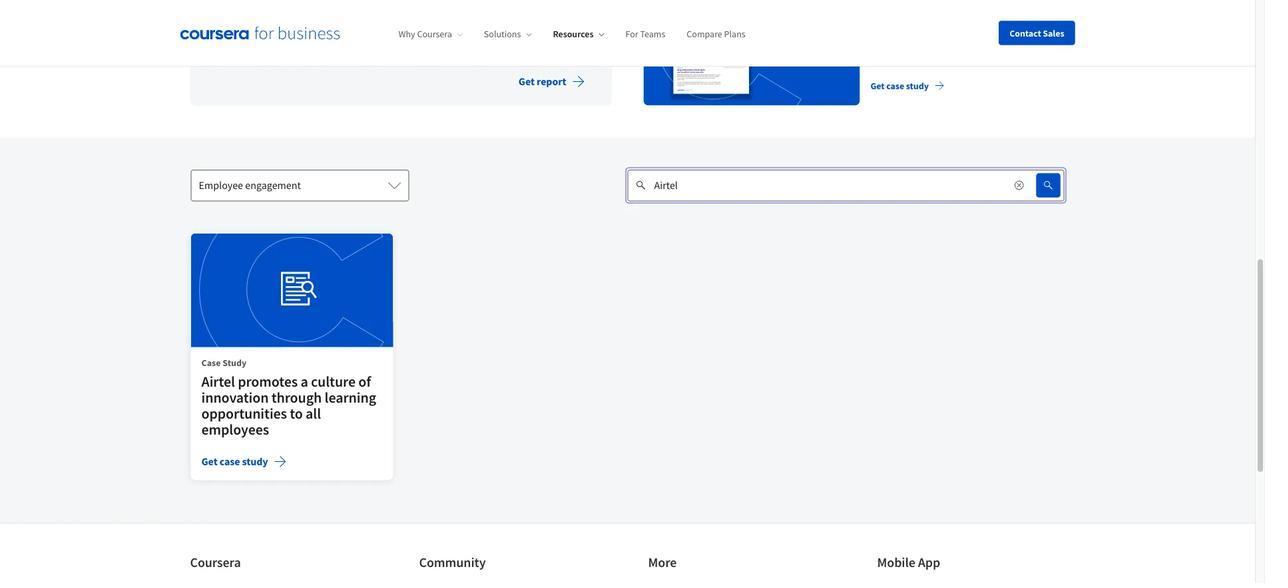 Task type: describe. For each thing, give the bounding box(es) containing it.
innovation
[[201, 389, 269, 407]]

124m+
[[207, 39, 249, 59]]

app
[[918, 554, 941, 571]]

employee
[[199, 179, 243, 192]]

why
[[399, 28, 415, 40]]

0 horizontal spatial study
[[242, 456, 268, 469]]

mobile
[[878, 554, 916, 571]]

culture
[[311, 373, 356, 391]]

development
[[207, 15, 292, 35]]

employees
[[201, 421, 269, 439]]

airtel
[[201, 373, 235, 391]]

compare plans link
[[687, 28, 746, 40]]

contact
[[1010, 27, 1042, 39]]

skills
[[1010, 15, 1040, 33]]

talent
[[284, 0, 321, 11]]

case for get case study button to the bottom
[[220, 456, 240, 469]]

readiness
[[366, 15, 427, 35]]

1 horizontal spatial and
[[324, 0, 349, 11]]

resources link
[[553, 28, 604, 40]]

employee engagement button
[[191, 170, 409, 202]]

0 horizontal spatial get
[[201, 456, 218, 469]]

engagement
[[245, 179, 301, 192]]

1 vertical spatial get case study button
[[201, 454, 287, 470]]

get report
[[519, 75, 567, 89]]

insights
[[430, 15, 479, 35]]

through
[[272, 389, 322, 407]]

case for get case study button to the right
[[887, 80, 905, 92]]

get report button
[[508, 66, 596, 98]]

solutions link
[[484, 28, 532, 40]]

boosts
[[911, 15, 951, 33]]

Search by keyword search field
[[654, 170, 1005, 202]]

your
[[418, 0, 447, 11]]

with inside axiata boosts analytics skills to build a future-ready workforce with coursera
[[871, 50, 898, 69]]

why coursera
[[399, 28, 452, 40]]

coursera inside axiata boosts analytics skills to build a future-ready workforce with coursera
[[901, 50, 955, 69]]

compare plans
[[687, 28, 746, 40]]

plans
[[724, 28, 746, 40]]

employee engagement
[[199, 179, 301, 192]]

0 horizontal spatial and
[[295, 15, 320, 35]]

future-
[[914, 33, 956, 51]]

0 vertical spatial study
[[906, 80, 929, 92]]

case study airtel promotes a culture of innovation through learning opportunities to all employees
[[201, 357, 376, 439]]

workforce inside axiata boosts analytics skills to build a future-ready workforce with coursera
[[993, 33, 1054, 51]]

get for axiata boosts analytics skills to build a future-ready workforce with coursera
[[871, 80, 885, 92]]

all
[[306, 405, 321, 423]]

promotes
[[238, 373, 298, 391]]

mobile app
[[878, 554, 941, 571]]

for teams link
[[626, 28, 666, 40]]

with inside benchmark talent and transform your workforce with skill development and career readiness insights drawn from 124m+ learners.
[[516, 0, 545, 11]]

why coursera link
[[399, 28, 463, 40]]



Task type: locate. For each thing, give the bounding box(es) containing it.
get inside get report "button"
[[519, 75, 535, 89]]

contact sales button
[[999, 21, 1075, 45]]

0 vertical spatial get case study
[[871, 80, 929, 92]]

coursera for business image
[[180, 26, 340, 40]]

1 vertical spatial a
[[301, 373, 308, 391]]

study
[[906, 80, 929, 92], [242, 456, 268, 469]]

case down build
[[887, 80, 905, 92]]

case
[[201, 357, 221, 369]]

1 vertical spatial case
[[220, 456, 240, 469]]

clear search image
[[1014, 180, 1025, 191]]

0 horizontal spatial to
[[290, 405, 303, 423]]

2 horizontal spatial coursera
[[901, 50, 955, 69]]

benchmark talent and transform your workforce with skill development and career readiness insights drawn from 124m+ learners.
[[207, 0, 573, 59]]

get case study for get case study button to the bottom
[[201, 456, 268, 469]]

get case study button down build
[[866, 74, 950, 98]]

1 vertical spatial and
[[295, 15, 320, 35]]

0 vertical spatial get case study button
[[866, 74, 950, 98]]

0 vertical spatial workforce
[[449, 0, 514, 11]]

1 vertical spatial with
[[871, 50, 898, 69]]

study down employees
[[242, 456, 268, 469]]

0 horizontal spatial a
[[301, 373, 308, 391]]

compare
[[687, 28, 723, 40]]

0 vertical spatial coursera
[[417, 28, 452, 40]]

with
[[516, 0, 545, 11], [871, 50, 898, 69]]

0 vertical spatial and
[[324, 0, 349, 11]]

drawn
[[482, 15, 523, 35]]

1 horizontal spatial to
[[1043, 15, 1055, 33]]

resources
[[553, 28, 594, 40]]

sales
[[1043, 27, 1065, 39]]

0 horizontal spatial case
[[220, 456, 240, 469]]

0 horizontal spatial coursera
[[190, 554, 241, 571]]

with down axiata
[[871, 50, 898, 69]]

0 horizontal spatial with
[[516, 0, 545, 11]]

get case study down employees
[[201, 456, 268, 469]]

teams
[[640, 28, 666, 40]]

learning
[[325, 389, 376, 407]]

to inside case study airtel promotes a culture of innovation through learning opportunities to all employees
[[290, 405, 303, 423]]

study down future-
[[906, 80, 929, 92]]

learners.
[[251, 39, 307, 59]]

coursera
[[417, 28, 452, 40], [901, 50, 955, 69], [190, 554, 241, 571]]

skill
[[548, 0, 573, 11]]

1 horizontal spatial coursera
[[417, 28, 452, 40]]

get down build
[[871, 80, 885, 92]]

workforce
[[449, 0, 514, 11], [993, 33, 1054, 51]]

0 horizontal spatial get case study button
[[201, 454, 287, 470]]

get left report
[[519, 75, 535, 89]]

to left the all
[[290, 405, 303, 423]]

1 horizontal spatial get
[[519, 75, 535, 89]]

get down employees
[[201, 456, 218, 469]]

to inside axiata boosts analytics skills to build a future-ready workforce with coursera
[[1043, 15, 1055, 33]]

opportunities
[[201, 405, 287, 423]]

axiata boosts analytics skills to build a future-ready workforce with coursera
[[871, 15, 1055, 69]]

0 vertical spatial with
[[516, 0, 545, 11]]

case down employees
[[220, 456, 240, 469]]

a left culture
[[301, 373, 308, 391]]

axiata
[[871, 15, 908, 33]]

contact sales
[[1010, 27, 1065, 39]]

solutions
[[484, 28, 521, 40]]

0 vertical spatial a
[[905, 33, 912, 51]]

and up career
[[324, 0, 349, 11]]

analytics
[[953, 15, 1007, 33]]

a inside axiata boosts analytics skills to build a future-ready workforce with coursera
[[905, 33, 912, 51]]

0 vertical spatial case
[[887, 80, 905, 92]]

and
[[324, 0, 349, 11], [295, 15, 320, 35]]

ready
[[956, 33, 990, 51]]

1 horizontal spatial get case study button
[[866, 74, 950, 98]]

to right skills
[[1043, 15, 1055, 33]]

get case study
[[871, 80, 929, 92], [201, 456, 268, 469]]

1 horizontal spatial a
[[905, 33, 912, 51]]

case
[[887, 80, 905, 92], [220, 456, 240, 469]]

search image
[[1043, 180, 1054, 191]]

study
[[223, 357, 247, 369]]

1 vertical spatial coursera
[[901, 50, 955, 69]]

with up "from"
[[516, 0, 545, 11]]

1 vertical spatial to
[[290, 405, 303, 423]]

community
[[419, 554, 486, 571]]

1 vertical spatial get case study
[[201, 456, 268, 469]]

from
[[526, 15, 556, 35]]

build
[[871, 33, 902, 51]]

0 vertical spatial to
[[1043, 15, 1055, 33]]

2 horizontal spatial get
[[871, 80, 885, 92]]

benchmark
[[207, 0, 281, 11]]

1 horizontal spatial study
[[906, 80, 929, 92]]

1 vertical spatial workforce
[[993, 33, 1054, 51]]

case study resource card image
[[191, 234, 393, 348]]

1 vertical spatial study
[[242, 456, 268, 469]]

get for benchmark talent and transform your workforce with skill development and career readiness insights drawn from 124m+ learners.
[[519, 75, 535, 89]]

for
[[626, 28, 639, 40]]

get case study for get case study button to the right
[[871, 80, 929, 92]]

a
[[905, 33, 912, 51], [301, 373, 308, 391]]

for teams
[[626, 28, 666, 40]]

1 horizontal spatial workforce
[[993, 33, 1054, 51]]

transform
[[351, 0, 415, 11]]

get
[[519, 75, 535, 89], [871, 80, 885, 92], [201, 456, 218, 469]]

1 horizontal spatial case
[[887, 80, 905, 92]]

a inside case study airtel promotes a culture of innovation through learning opportunities to all employees
[[301, 373, 308, 391]]

career
[[323, 15, 363, 35]]

1 horizontal spatial get case study
[[871, 80, 929, 92]]

report
[[537, 75, 567, 89]]

0 horizontal spatial get case study
[[201, 456, 268, 469]]

get case study button down employees
[[201, 454, 287, 470]]

of
[[359, 373, 371, 391]]

2 vertical spatial coursera
[[190, 554, 241, 571]]

more
[[648, 554, 677, 571]]

get case study down build
[[871, 80, 929, 92]]

a right build
[[905, 33, 912, 51]]

get case study button
[[866, 74, 950, 98], [201, 454, 287, 470]]

0 horizontal spatial workforce
[[449, 0, 514, 11]]

and down talent
[[295, 15, 320, 35]]

workforce inside benchmark talent and transform your workforce with skill development and career readiness insights drawn from 124m+ learners.
[[449, 0, 514, 11]]

to
[[1043, 15, 1055, 33], [290, 405, 303, 423]]

1 horizontal spatial with
[[871, 50, 898, 69]]



Task type: vqa. For each thing, say whether or not it's contained in the screenshot.
Texas to the right
no



